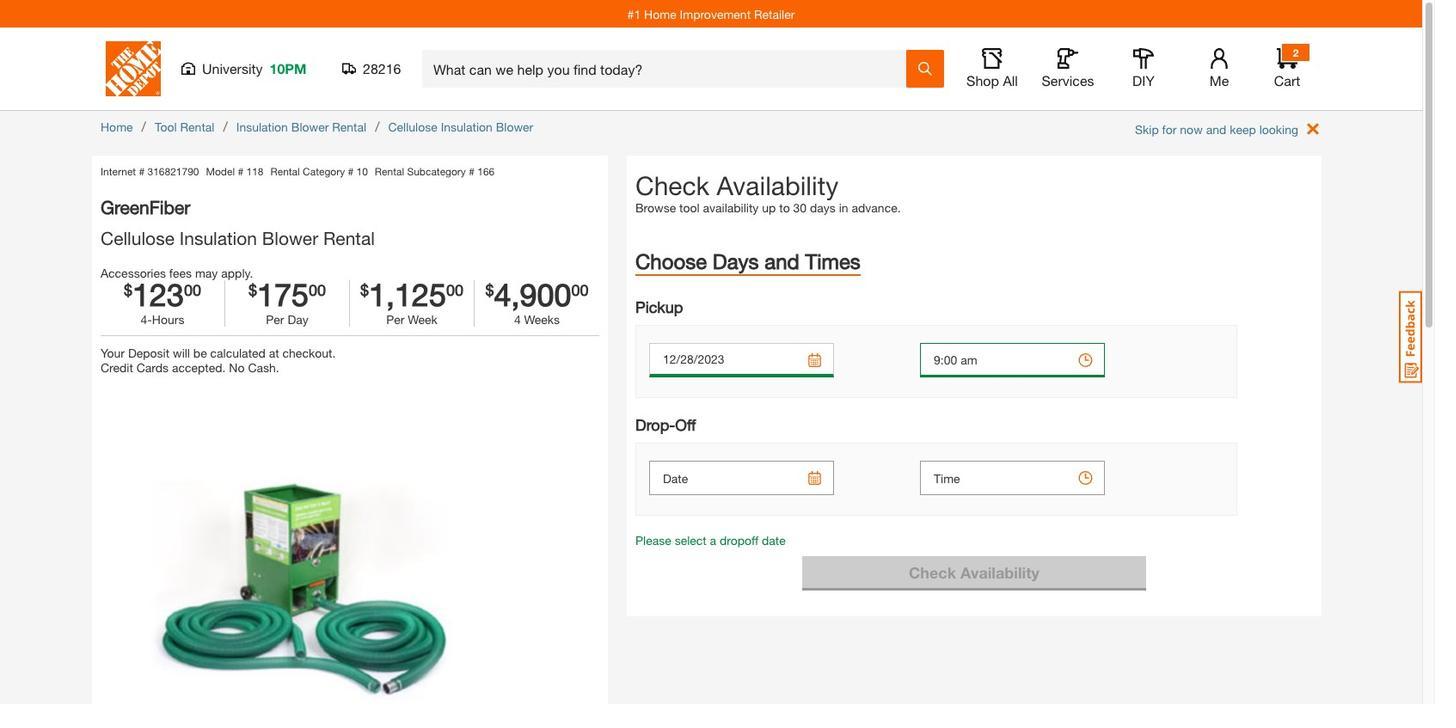Task type: locate. For each thing, give the bounding box(es) containing it.
4-
[[141, 312, 152, 327]]

$
[[124, 280, 132, 299], [248, 280, 257, 299], [360, 280, 369, 299], [485, 280, 494, 299]]

$ for 175
[[248, 280, 257, 299]]

4,900 dollars and 00 cents element containing $
[[485, 280, 494, 310]]

insulation up 166
[[441, 120, 493, 134]]

1 per from the left
[[266, 312, 284, 327]]

1 vertical spatial cellulose
[[101, 228, 175, 249]]

cellulose for cellulose insulation blower rental
[[101, 228, 175, 249]]

# left 10
[[348, 165, 354, 178]]

fees
[[169, 266, 192, 280]]

cellulose down greenfiber
[[101, 228, 175, 249]]

4,900 dollars and 00 cents element
[[475, 276, 599, 313], [494, 276, 571, 313], [485, 280, 494, 310], [571, 280, 589, 310]]

home right #1
[[644, 6, 676, 21]]

00 inside $ 123 00
[[184, 280, 201, 299]]

2 $ from the left
[[248, 280, 257, 299]]

weeks
[[524, 312, 560, 327]]

$ 123 00
[[124, 276, 201, 313]]

per left week
[[386, 312, 405, 327]]

1 horizontal spatial check
[[909, 563, 956, 582]]

for
[[1162, 122, 1177, 136]]

availability inside button
[[960, 563, 1040, 582]]

per
[[266, 312, 284, 327], [386, 312, 405, 327]]

apply.
[[221, 266, 253, 280]]

0 horizontal spatial cellulose
[[101, 228, 175, 249]]

1,125 dollars and 00 cents element containing $
[[360, 280, 369, 310]]

retailer
[[754, 6, 795, 21]]

#
[[139, 165, 145, 178], [238, 165, 243, 178], [348, 165, 354, 178], [469, 165, 475, 178]]

00 inside $ 4,900 00
[[571, 280, 589, 299]]

insulation up may
[[180, 228, 257, 249]]

175
[[257, 276, 309, 313]]

per left day
[[266, 312, 284, 327]]

university
[[202, 60, 263, 77]]

1 horizontal spatial per
[[386, 312, 405, 327]]

Date text field
[[649, 343, 834, 377]]

What can we help you find today? search field
[[433, 51, 905, 87]]

blower for cellulose insulation blower
[[496, 120, 533, 134]]

0 horizontal spatial home
[[101, 120, 133, 134]]

check
[[635, 170, 710, 200], [909, 563, 956, 582]]

0 horizontal spatial per
[[266, 312, 284, 327]]

0 vertical spatial check
[[635, 170, 710, 200]]

1 horizontal spatial home
[[644, 6, 676, 21]]

0 vertical spatial cellulose
[[388, 120, 437, 134]]

4 # from the left
[[469, 165, 475, 178]]

and right now
[[1206, 122, 1226, 136]]

1 vertical spatial availability
[[960, 563, 1040, 582]]

greenfiber
[[101, 197, 190, 218]]

home
[[644, 6, 676, 21], [101, 120, 133, 134]]

tool rental link
[[155, 120, 214, 134]]

$ inside $ 175 00
[[248, 280, 257, 299]]

1 00 from the left
[[184, 280, 201, 299]]

and
[[1206, 122, 1226, 136], [765, 249, 799, 273]]

cellulose up subcategory
[[388, 120, 437, 134]]

$ inside $ 123 00
[[124, 280, 132, 299]]

days
[[810, 200, 836, 215]]

accessories
[[101, 266, 166, 280]]

1,125 dollars and 00 cents element containing 00
[[446, 280, 464, 310]]

check for check availability
[[909, 563, 956, 582]]

check inside check availability browse tool availability up to 30 days in advance.
[[635, 170, 710, 200]]

1 horizontal spatial and
[[1206, 122, 1226, 136]]

your
[[101, 346, 125, 360]]

and right days
[[765, 249, 799, 273]]

00 for 1,125
[[446, 280, 464, 299]]

118
[[246, 165, 264, 178]]

cellulose
[[388, 120, 437, 134], [101, 228, 175, 249]]

check availability
[[909, 563, 1040, 582]]

improvement
[[680, 6, 751, 21]]

$ inside $ 4,900 00
[[485, 280, 494, 299]]

model
[[206, 165, 235, 178]]

rental right tool
[[180, 120, 214, 134]]

$ 4,900 00
[[485, 276, 589, 313]]

per week
[[386, 312, 438, 327]]

1 horizontal spatial availability
[[960, 563, 1040, 582]]

$ inside $ 1,125 00
[[360, 280, 369, 299]]

availability inside check availability browse tool availability up to 30 days in advance.
[[717, 170, 839, 200]]

services button
[[1040, 48, 1095, 89]]

1 $ from the left
[[124, 280, 132, 299]]

28216
[[363, 60, 401, 77]]

availability for check availability
[[960, 563, 1040, 582]]

1 vertical spatial check
[[909, 563, 956, 582]]

0 vertical spatial availability
[[717, 170, 839, 200]]

0 horizontal spatial check
[[635, 170, 710, 200]]

4 00 from the left
[[571, 280, 589, 299]]

00 for 4,900
[[571, 280, 589, 299]]

accepted.
[[172, 360, 226, 375]]

1,125
[[369, 276, 446, 313]]

175 dollars and 00 cents element containing $
[[248, 280, 257, 310]]

3 $ from the left
[[360, 280, 369, 299]]

10pm
[[270, 60, 307, 77]]

week
[[408, 312, 438, 327]]

home up internet
[[101, 120, 133, 134]]

accessories fees may apply.
[[101, 266, 253, 280]]

per day
[[266, 312, 308, 327]]

1 vertical spatial and
[[765, 249, 799, 273]]

3 00 from the left
[[446, 280, 464, 299]]

please select a dropoff date
[[635, 533, 786, 548]]

select
[[675, 533, 707, 548]]

4,900 dollars and 00 cents element containing 00
[[571, 280, 589, 310]]

will
[[173, 346, 190, 360]]

advance.
[[852, 200, 901, 215]]

insulation
[[236, 120, 288, 134], [441, 120, 493, 134], [180, 228, 257, 249]]

00
[[184, 280, 201, 299], [309, 280, 326, 299], [446, 280, 464, 299], [571, 280, 589, 299]]

cash.
[[248, 360, 279, 375]]

diy
[[1133, 72, 1155, 89]]

1 horizontal spatial cellulose
[[388, 120, 437, 134]]

2 00 from the left
[[309, 280, 326, 299]]

1 # from the left
[[139, 165, 145, 178]]

cards
[[136, 360, 169, 375]]

insulation for cellulose insulation blower
[[441, 120, 493, 134]]

0 horizontal spatial availability
[[717, 170, 839, 200]]

diy button
[[1116, 48, 1171, 89]]

# left 166
[[469, 165, 475, 178]]

# right internet
[[139, 165, 145, 178]]

cellulose insulation blower rental
[[101, 228, 375, 249]]

subcategory
[[407, 165, 466, 178]]

cellulose for cellulose insulation blower
[[388, 120, 437, 134]]

rental right 10
[[375, 165, 404, 178]]

123 dollars and 00 cents element
[[101, 276, 224, 313], [132, 276, 184, 313], [124, 280, 132, 310], [184, 280, 201, 310]]

times
[[805, 249, 861, 273]]

# left 118
[[238, 165, 243, 178]]

tool
[[679, 200, 700, 215]]

availability
[[703, 200, 759, 215]]

per for 1,125
[[386, 312, 405, 327]]

skip for now and keep looking
[[1135, 122, 1298, 136]]

2
[[1293, 46, 1299, 59]]

00 inside $ 175 00
[[309, 280, 326, 299]]

00 for 123
[[184, 280, 201, 299]]

off
[[675, 415, 696, 434]]

me button
[[1192, 48, 1247, 89]]

no
[[229, 360, 245, 375]]

175 dollars and 00 cents element containing 00
[[309, 280, 326, 310]]

4
[[514, 312, 521, 327]]

1,125 dollars and 00 cents element
[[350, 276, 474, 313], [369, 276, 446, 313], [360, 280, 369, 310], [446, 280, 464, 310]]

4 weeks
[[514, 312, 560, 327]]

internet
[[101, 165, 136, 178]]

calculated
[[210, 346, 266, 360]]

00 inside $ 1,125 00
[[446, 280, 464, 299]]

check inside button
[[909, 563, 956, 582]]

availability
[[717, 170, 839, 200], [960, 563, 1040, 582]]

$ 175 00
[[248, 276, 326, 313]]

2 per from the left
[[386, 312, 405, 327]]

internet # 316821790 model # 118 rental category # 10 rental subcategory # 166
[[101, 165, 495, 178]]

deposit
[[128, 346, 170, 360]]

175 dollars and 00 cents element
[[225, 276, 349, 313], [257, 276, 309, 313], [248, 280, 257, 310], [309, 280, 326, 310]]

4 $ from the left
[[485, 280, 494, 299]]

28216 button
[[342, 60, 402, 77]]

keep
[[1230, 122, 1256, 136]]

$ for 123
[[124, 280, 132, 299]]

insulation blower rental
[[236, 120, 366, 134]]



Task type: describe. For each thing, give the bounding box(es) containing it.
1 vertical spatial home
[[101, 120, 133, 134]]

rental right 118
[[270, 165, 300, 178]]

hours
[[152, 312, 184, 327]]

0 vertical spatial and
[[1206, 122, 1226, 136]]

up
[[762, 200, 776, 215]]

insulation up 118
[[236, 120, 288, 134]]

blower for cellulose insulation blower rental
[[262, 228, 318, 249]]

please
[[635, 533, 671, 548]]

pickup
[[635, 298, 683, 316]]

home link
[[101, 120, 133, 134]]

looking
[[1259, 122, 1298, 136]]

university 10pm
[[202, 60, 307, 77]]

Date text field
[[649, 461, 834, 495]]

availability for check availability browse tool availability up to 30 days in advance.
[[717, 170, 839, 200]]

123 dollars and 00 cents element containing $
[[124, 280, 132, 310]]

check availability button
[[802, 556, 1146, 588]]

skip for now and keep looking link
[[1135, 122, 1319, 136]]

be
[[193, 346, 207, 360]]

#1
[[627, 6, 641, 21]]

dropoff
[[720, 533, 759, 548]]

123
[[132, 276, 184, 313]]

cellulose insulation blower link
[[388, 120, 533, 134]]

check availability browse tool availability up to 30 days in advance.
[[635, 170, 901, 215]]

choose days and times
[[635, 249, 861, 273]]

per for 175
[[266, 312, 284, 327]]

tool
[[155, 120, 177, 134]]

30
[[793, 200, 807, 215]]

insulation for cellulose insulation blower rental
[[180, 228, 257, 249]]

may
[[195, 266, 218, 280]]

skip
[[1135, 122, 1159, 136]]

services
[[1042, 72, 1094, 89]]

all
[[1003, 72, 1018, 89]]

$ 1,125 00
[[360, 276, 464, 313]]

0 vertical spatial home
[[644, 6, 676, 21]]

$ for 4,900
[[485, 280, 494, 299]]

credit
[[101, 360, 133, 375]]

0 horizontal spatial and
[[765, 249, 799, 273]]

drop-
[[635, 415, 675, 434]]

cart
[[1274, 72, 1300, 89]]

shop all
[[967, 72, 1018, 89]]

shop
[[967, 72, 999, 89]]

checkout.
[[283, 346, 336, 360]]

feedback link image
[[1399, 291, 1422, 384]]

date
[[762, 533, 786, 548]]

a
[[710, 533, 716, 548]]

check for check availability browse tool availability up to 30 days in advance.
[[635, 170, 710, 200]]

at
[[269, 346, 279, 360]]

316821790
[[147, 165, 199, 178]]

123 dollars and 00 cents element containing 00
[[184, 280, 201, 310]]

now
[[1180, 122, 1203, 136]]

tool rental
[[155, 120, 214, 134]]

shop all button
[[965, 48, 1020, 89]]

10
[[356, 165, 368, 178]]

3 # from the left
[[348, 165, 354, 178]]

rental down 10
[[323, 228, 375, 249]]

2 # from the left
[[238, 165, 243, 178]]

to
[[779, 200, 790, 215]]

menu close image
[[1307, 123, 1319, 135]]

rental up 10
[[332, 120, 366, 134]]

category
[[303, 165, 345, 178]]

drop-off
[[635, 415, 696, 434]]

the home depot logo image
[[106, 41, 161, 96]]

#1 home improvement retailer
[[627, 6, 795, 21]]

cellulose insulation blower
[[388, 120, 533, 134]]

me
[[1210, 72, 1229, 89]]

cart 2
[[1274, 46, 1300, 89]]

166
[[477, 165, 495, 178]]

$ for 1,125
[[360, 280, 369, 299]]

cellulose insulation blower rental image
[[101, 392, 500, 704]]

day
[[288, 312, 308, 327]]

in
[[839, 200, 848, 215]]

days
[[713, 249, 759, 273]]

00 for 175
[[309, 280, 326, 299]]

4,900
[[494, 276, 571, 313]]

your deposit will be calculated at checkout. credit cards accepted. no cash.
[[101, 346, 336, 375]]

choose
[[635, 249, 707, 273]]



Task type: vqa. For each thing, say whether or not it's contained in the screenshot.
third 00 from right
yes



